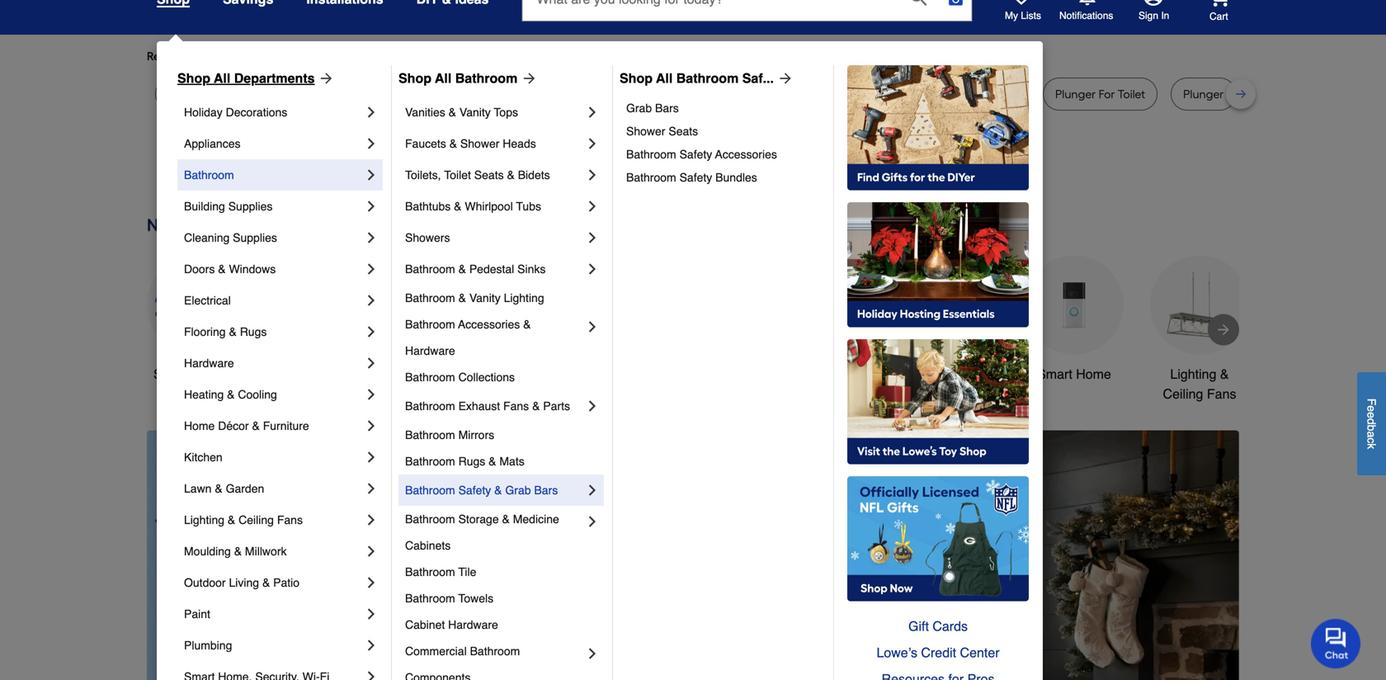 Task type: vqa. For each thing, say whether or not it's contained in the screenshot.
Bathroom Safety Bundles link
yes



Task type: locate. For each thing, give the bounding box(es) containing it.
2 you from the left
[[444, 49, 463, 63]]

1 horizontal spatial lighting
[[504, 291, 545, 305]]

lighting & ceiling fans link
[[184, 504, 363, 536]]

chevron right image for doors & windows
[[363, 261, 380, 277]]

cleaning supplies
[[184, 231, 277, 244]]

bathtubs & whirlpool tubs
[[405, 200, 542, 213]]

vanity
[[460, 106, 491, 119], [470, 291, 501, 305]]

1 horizontal spatial lighting & ceiling fans
[[1164, 366, 1237, 402]]

1 vertical spatial rugs
[[459, 455, 486, 468]]

1 vertical spatial lighting & ceiling fans
[[184, 513, 303, 527]]

0 vertical spatial home
[[1077, 366, 1112, 382]]

bathroom for bathroom rugs & mats
[[405, 455, 455, 468]]

shop all deals button
[[147, 255, 246, 384]]

1 horizontal spatial arrow right image
[[518, 70, 538, 87]]

outdoor up equipment
[[777, 366, 824, 382]]

0 vertical spatial safety
[[680, 148, 713, 161]]

toilet left drain
[[824, 87, 851, 101]]

toilets, toilet seats & bidets
[[405, 168, 550, 182]]

in
[[1162, 10, 1170, 21]]

lowe's home improvement lists image
[[1012, 0, 1032, 6]]

holiday
[[184, 106, 223, 119]]

2 toilet from the left
[[990, 87, 1018, 101]]

my lists link
[[1005, 0, 1042, 22]]

lowe's credit center
[[877, 645, 1000, 660]]

toilet down sign
[[1118, 87, 1146, 101]]

0 horizontal spatial lighting & ceiling fans
[[184, 513, 303, 527]]

f e e d b a c k
[[1366, 398, 1379, 449]]

decorations for holiday
[[226, 106, 288, 119]]

plunger down 'notifications'
[[1056, 87, 1096, 101]]

2 horizontal spatial shop
[[620, 71, 653, 86]]

chevron right image
[[584, 104, 601, 121], [363, 135, 380, 152], [584, 167, 601, 183], [363, 198, 380, 215], [584, 198, 601, 215], [363, 261, 380, 277], [363, 324, 380, 340], [363, 418, 380, 434], [363, 449, 380, 466], [584, 482, 601, 499], [363, 512, 380, 528], [363, 575, 380, 591], [363, 637, 380, 654], [363, 669, 380, 680]]

1 vertical spatial home
[[184, 419, 215, 433]]

0 vertical spatial decorations
[[226, 106, 288, 119]]

decorations down christmas
[[538, 386, 608, 402]]

all for shop all bathroom saf...
[[656, 71, 673, 86]]

plunger down cart
[[1184, 87, 1225, 101]]

0 vertical spatial ceiling
[[1164, 386, 1204, 402]]

& inside 'bathroom storage & medicine cabinets'
[[502, 513, 510, 526]]

2 horizontal spatial toilet
[[1118, 87, 1146, 101]]

None search field
[[522, 0, 973, 37]]

2 vertical spatial lighting
[[184, 513, 225, 527]]

arrow right image inside shop all departments link
[[315, 70, 335, 87]]

chevron right image for paint
[[363, 606, 380, 622]]

vanity left tops on the left top of page
[[460, 106, 491, 119]]

find gifts for the diyer. image
[[848, 65, 1029, 191]]

f
[[1366, 398, 1379, 405]]

1 plunger from the left
[[1056, 87, 1096, 101]]

toilet
[[444, 168, 471, 182]]

snake for plumbing snake for toilet
[[769, 87, 802, 101]]

chevron right image for vanities & vanity tops
[[584, 104, 601, 121]]

chevron right image for bathroom storage & medicine cabinets
[[584, 513, 601, 530]]

bundles
[[716, 171, 758, 184]]

0 horizontal spatial decorations
[[226, 106, 288, 119]]

0 horizontal spatial grab
[[506, 484, 531, 497]]

decorations
[[226, 106, 288, 119], [538, 386, 608, 402]]

grab down mats
[[506, 484, 531, 497]]

chevron right image for electrical
[[363, 292, 380, 309]]

electrical link
[[184, 285, 363, 316]]

toilet down my
[[990, 87, 1018, 101]]

& inside the bathroom accessories & hardware
[[524, 318, 531, 331]]

shop these last-minute gifts. $99 or less. quantities are limited and won't last. image
[[147, 430, 414, 680]]

decorations down shop all departments link
[[226, 106, 288, 119]]

cabinet hardware link
[[405, 612, 601, 638]]

shower down grab bars
[[627, 125, 666, 138]]

2 horizontal spatial lighting
[[1171, 366, 1217, 382]]

supplies
[[228, 200, 273, 213], [233, 231, 277, 244]]

0 horizontal spatial arrow right image
[[774, 70, 794, 87]]

1 vertical spatial seats
[[474, 168, 504, 182]]

mirrors
[[459, 428, 495, 442]]

safety down bathroom safety accessories at the top
[[680, 171, 713, 184]]

lighting
[[504, 291, 545, 305], [1171, 366, 1217, 382], [184, 513, 225, 527]]

outdoor inside outdoor tools & equipment
[[777, 366, 824, 382]]

shower
[[627, 125, 666, 138], [461, 137, 500, 150]]

camera image
[[948, 0, 965, 7]]

bathroom exhaust fans & parts
[[405, 400, 570, 413]]

tops
[[494, 106, 518, 119]]

kitchen link
[[184, 442, 363, 473]]

chevron right image for heating & cooling
[[363, 386, 380, 403]]

0 vertical spatial bars
[[655, 102, 679, 115]]

all inside button
[[188, 366, 202, 382]]

searches
[[229, 49, 277, 63]]

moulding & millwork
[[184, 545, 287, 558]]

chevron right image for bathroom accessories & hardware
[[584, 319, 601, 335]]

1 horizontal spatial you
[[444, 49, 463, 63]]

bathroom safety & grab bars
[[405, 484, 558, 497]]

0 horizontal spatial ceiling
[[239, 513, 274, 527]]

shower inside "link"
[[461, 137, 500, 150]]

accessories
[[716, 148, 778, 161], [458, 318, 520, 331]]

safety for bundles
[[680, 171, 713, 184]]

0 vertical spatial rugs
[[240, 325, 267, 338]]

&
[[449, 106, 457, 119], [450, 137, 457, 150], [507, 168, 515, 182], [454, 200, 462, 213], [218, 263, 226, 276], [459, 263, 466, 276], [459, 291, 466, 305], [524, 318, 531, 331], [229, 325, 237, 338], [862, 366, 871, 382], [1221, 366, 1230, 382], [227, 388, 235, 401], [533, 400, 540, 413], [252, 419, 260, 433], [489, 455, 497, 468], [215, 482, 223, 495], [495, 484, 502, 497], [502, 513, 510, 526], [228, 513, 235, 527], [234, 545, 242, 558], [262, 576, 270, 589]]

plumbing down saf...
[[717, 87, 767, 101]]

rugs down the mirrors
[[459, 455, 486, 468]]

lowe's home improvement account image
[[1144, 0, 1164, 6]]

plumbing
[[184, 639, 232, 652]]

0 horizontal spatial bars
[[534, 484, 558, 497]]

tools inside outdoor tools & equipment
[[828, 366, 859, 382]]

collections
[[459, 371, 515, 384]]

lowe's home improvement notification center image
[[1078, 0, 1098, 6]]

1 vertical spatial decorations
[[538, 386, 608, 402]]

chevron right image for home décor & furniture
[[363, 418, 380, 434]]

christmas
[[543, 366, 603, 382]]

1 horizontal spatial grab
[[627, 102, 652, 115]]

outdoor tools & equipment
[[777, 366, 871, 402]]

chevron right image for cleaning supplies
[[363, 229, 380, 246]]

you
[[297, 49, 317, 63], [444, 49, 463, 63]]

rugs
[[240, 325, 267, 338], [459, 455, 486, 468]]

1 horizontal spatial arrow right image
[[1209, 575, 1226, 591]]

paint link
[[184, 598, 363, 630]]

ceiling inside lighting & ceiling fans
[[1164, 386, 1204, 402]]

bathroom for bathroom accessories & hardware
[[405, 318, 455, 331]]

0 horizontal spatial snake
[[368, 87, 401, 101]]

search image
[[911, 0, 927, 6]]

0 horizontal spatial arrow right image
[[315, 70, 335, 87]]

plumbing down shop all bathroom
[[423, 87, 473, 101]]

1 horizontal spatial plunger
[[1184, 87, 1225, 101]]

cleaning supplies link
[[184, 222, 363, 253]]

1 horizontal spatial toilet
[[990, 87, 1018, 101]]

1 horizontal spatial bars
[[655, 102, 679, 115]]

home up kitchen
[[184, 419, 215, 433]]

holiday hosting essentials. image
[[848, 202, 1029, 328]]

snake right drain
[[920, 87, 952, 101]]

home right smart
[[1077, 366, 1112, 382]]

1 horizontal spatial snake
[[769, 87, 802, 101]]

shop up the snake for plumbing
[[399, 71, 432, 86]]

outdoor tools & equipment button
[[774, 255, 873, 404]]

2 tools from the left
[[828, 366, 859, 382]]

center
[[961, 645, 1000, 660]]

lighting inside bathroom & vanity lighting link
[[504, 291, 545, 305]]

e up d
[[1366, 405, 1379, 412]]

all down recommended searches for you in the top left of the page
[[214, 71, 231, 86]]

plumbing link
[[184, 630, 363, 661]]

bathroom for bathroom towels
[[405, 592, 455, 605]]

0 vertical spatial lighting
[[504, 291, 545, 305]]

bathroom towels
[[405, 592, 494, 605]]

chevron right image for bathroom
[[363, 167, 380, 183]]

accessories down bathroom & vanity lighting link
[[458, 318, 520, 331]]

1 horizontal spatial plumbing
[[717, 87, 767, 101]]

chevron right image for bathtubs & whirlpool tubs
[[584, 198, 601, 215]]

0 horizontal spatial accessories
[[458, 318, 520, 331]]

1 horizontal spatial decorations
[[538, 386, 608, 402]]

commercial bathroom components
[[405, 645, 524, 680]]

shop all bathroom saf...
[[620, 71, 774, 86]]

you left more
[[297, 49, 317, 63]]

shop down recommended
[[177, 71, 210, 86]]

e up b
[[1366, 412, 1379, 418]]

vanity for lighting
[[470, 291, 501, 305]]

bars up medicine
[[534, 484, 558, 497]]

hardware down towels
[[448, 618, 498, 632]]

arrow right image
[[774, 70, 794, 87], [1209, 575, 1226, 591]]

chevron right image for kitchen
[[363, 449, 380, 466]]

1 toilet from the left
[[824, 87, 851, 101]]

bathroom safety & grab bars link
[[405, 475, 584, 506]]

1 vertical spatial safety
[[680, 171, 713, 184]]

arrow right image inside shop all bathroom saf... link
[[774, 70, 794, 87]]

1 horizontal spatial shower
[[627, 125, 666, 138]]

rugs down electrical link at top left
[[240, 325, 267, 338]]

bathroom inside the bathroom accessories & hardware
[[405, 318, 455, 331]]

tools down the bathroom accessories & hardware
[[432, 366, 463, 382]]

0 vertical spatial vanity
[[460, 106, 491, 119]]

1 horizontal spatial shop
[[399, 71, 432, 86]]

0 horizontal spatial shower
[[461, 137, 500, 150]]

1 vertical spatial vanity
[[470, 291, 501, 305]]

2 plumbing from the left
[[717, 87, 767, 101]]

0 vertical spatial arrow right image
[[774, 70, 794, 87]]

vanity down pedestal
[[470, 291, 501, 305]]

snake down suggestions
[[368, 87, 401, 101]]

decorations for christmas
[[538, 386, 608, 402]]

1 vertical spatial supplies
[[233, 231, 277, 244]]

1 horizontal spatial outdoor
[[777, 366, 824, 382]]

all up the snake for plumbing
[[435, 71, 452, 86]]

0 horizontal spatial plunger
[[1056, 87, 1096, 101]]

all
[[214, 71, 231, 86], [435, 71, 452, 86], [656, 71, 673, 86], [188, 366, 202, 382]]

plunger
[[1056, 87, 1096, 101], [1184, 87, 1225, 101]]

plunger for plunger for toilet
[[1056, 87, 1096, 101]]

1 horizontal spatial tools
[[828, 366, 859, 382]]

bars up shower seats
[[655, 102, 679, 115]]

appliances link
[[184, 128, 363, 159]]

supplies up windows
[[233, 231, 277, 244]]

arrow right image for shop all bathroom
[[518, 70, 538, 87]]

2 snake from the left
[[769, 87, 802, 101]]

decorations inside christmas decorations button
[[538, 386, 608, 402]]

1 shop from the left
[[177, 71, 210, 86]]

bathroom for bathroom storage & medicine cabinets
[[405, 513, 455, 526]]

decorations inside holiday decorations link
[[226, 106, 288, 119]]

supplies up cleaning supplies
[[228, 200, 273, 213]]

plumbing
[[423, 87, 473, 101], [717, 87, 767, 101]]

safety up storage
[[459, 484, 491, 497]]

0 vertical spatial outdoor
[[777, 366, 824, 382]]

you up shop all bathroom
[[444, 49, 463, 63]]

fans inside lighting & ceiling fans
[[1208, 386, 1237, 402]]

christmas decorations
[[538, 366, 608, 402]]

0 vertical spatial lighting & ceiling fans
[[1164, 366, 1237, 402]]

grab bars
[[627, 102, 679, 115]]

shop all bathroom saf... link
[[620, 69, 794, 88]]

3 shop from the left
[[620, 71, 653, 86]]

hardware up bathroom collections at the bottom of the page
[[405, 344, 455, 357]]

more suggestions for you link
[[330, 48, 476, 64]]

0 horizontal spatial lighting
[[184, 513, 225, 527]]

1 horizontal spatial home
[[1077, 366, 1112, 382]]

heating & cooling link
[[184, 379, 363, 410]]

outdoor down moulding
[[184, 576, 226, 589]]

1 you from the left
[[297, 49, 317, 63]]

shower up toilets, toilet seats & bidets
[[461, 137, 500, 150]]

seats up bathroom safety accessories at the top
[[669, 125, 699, 138]]

lowe's
[[877, 645, 918, 660]]

bathroom safety accessories
[[627, 148, 778, 161]]

1 vertical spatial outdoor
[[184, 576, 226, 589]]

0 horizontal spatial toilet
[[824, 87, 851, 101]]

0 horizontal spatial tools
[[432, 366, 463, 382]]

seats up whirlpool
[[474, 168, 504, 182]]

sinks
[[518, 263, 546, 276]]

2 plunger from the left
[[1184, 87, 1225, 101]]

hardware inside the bathroom accessories & hardware
[[405, 344, 455, 357]]

accessories up bundles
[[716, 148, 778, 161]]

bathroom for bathroom & vanity lighting
[[405, 291, 455, 305]]

0 horizontal spatial home
[[184, 419, 215, 433]]

chevron right image for appliances
[[363, 135, 380, 152]]

grab up shower seats
[[627, 102, 652, 115]]

outdoor living & patio
[[184, 576, 300, 589]]

1 horizontal spatial seats
[[669, 125, 699, 138]]

safety up bathroom safety bundles
[[680, 148, 713, 161]]

1 vertical spatial lighting
[[1171, 366, 1217, 382]]

bathroom rugs & mats
[[405, 455, 525, 468]]

tools up equipment
[[828, 366, 859, 382]]

1 horizontal spatial fans
[[504, 400, 529, 413]]

2 horizontal spatial fans
[[1208, 386, 1237, 402]]

snake down saf...
[[769, 87, 802, 101]]

bathroom for bathroom safety & grab bars
[[405, 484, 455, 497]]

bathroom link
[[184, 159, 363, 191]]

1 vertical spatial grab
[[506, 484, 531, 497]]

lawn & garden
[[184, 482, 264, 495]]

chevron right image for holiday decorations
[[363, 104, 380, 121]]

1 horizontal spatial accessories
[[716, 148, 778, 161]]

smart home button
[[1025, 255, 1124, 384]]

0 horizontal spatial shop
[[177, 71, 210, 86]]

1 plumbing from the left
[[423, 87, 473, 101]]

suggestions
[[359, 49, 424, 63]]

chevron right image for hardware
[[363, 355, 380, 371]]

all up 'heating'
[[188, 366, 202, 382]]

recommended
[[147, 49, 226, 63]]

holiday decorations link
[[184, 97, 363, 128]]

home
[[1077, 366, 1112, 382], [184, 419, 215, 433]]

0 vertical spatial grab
[[627, 102, 652, 115]]

0 horizontal spatial outdoor
[[184, 576, 226, 589]]

bathroom accessories & hardware link
[[405, 311, 584, 364]]

0 vertical spatial supplies
[[228, 200, 273, 213]]

1 e from the top
[[1366, 405, 1379, 412]]

bathroom inside 'bathroom storage & medicine cabinets'
[[405, 513, 455, 526]]

2 vertical spatial safety
[[459, 484, 491, 497]]

home inside button
[[1077, 366, 1112, 382]]

heads
[[503, 137, 536, 150]]

vanities & vanity tops
[[405, 106, 518, 119]]

chevron right image for bathroom safety & grab bars
[[584, 482, 601, 499]]

arrow right image
[[315, 70, 335, 87], [518, 70, 538, 87], [1216, 321, 1232, 338]]

sign in
[[1139, 10, 1170, 21]]

lawn
[[184, 482, 212, 495]]

chevron right image
[[363, 104, 380, 121], [584, 135, 601, 152], [363, 167, 380, 183], [363, 229, 380, 246], [584, 229, 601, 246], [584, 261, 601, 277], [363, 292, 380, 309], [584, 319, 601, 335], [363, 355, 380, 371], [363, 386, 380, 403], [584, 398, 601, 414], [363, 480, 380, 497], [584, 513, 601, 530], [363, 543, 380, 560], [363, 606, 380, 622], [584, 646, 601, 662]]

shop
[[177, 71, 210, 86], [399, 71, 432, 86], [620, 71, 653, 86]]

0 horizontal spatial seats
[[474, 168, 504, 182]]

medicine
[[513, 513, 560, 526]]

arrow right image inside shop all bathroom link
[[518, 70, 538, 87]]

1 vertical spatial accessories
[[458, 318, 520, 331]]

christmas decorations button
[[523, 255, 622, 404]]

1 horizontal spatial ceiling
[[1164, 386, 1204, 402]]

bathroom for bathroom & pedestal sinks
[[405, 263, 455, 276]]

2 shop from the left
[[399, 71, 432, 86]]

3 snake from the left
[[920, 87, 952, 101]]

gift cards link
[[848, 613, 1029, 640]]

1 snake from the left
[[368, 87, 401, 101]]

shop up grab bars
[[620, 71, 653, 86]]

my
[[1005, 10, 1019, 21]]

0 horizontal spatial plumbing
[[423, 87, 473, 101]]

whirlpool
[[465, 200, 513, 213]]

all up grab bars
[[656, 71, 673, 86]]

2 horizontal spatial snake
[[920, 87, 952, 101]]

0 horizontal spatial you
[[297, 49, 317, 63]]

hardware down flooring on the left top
[[184, 357, 234, 370]]



Task type: describe. For each thing, give the bounding box(es) containing it.
chat invite button image
[[1312, 618, 1362, 669]]

lighting & ceiling fans inside button
[[1164, 366, 1237, 402]]

shop for shop all bathroom
[[399, 71, 432, 86]]

supplies for building supplies
[[228, 200, 273, 213]]

bathroom for bathroom safety bundles
[[627, 171, 677, 184]]

& inside outdoor tools & equipment
[[862, 366, 871, 382]]

building supplies link
[[184, 191, 363, 222]]

chevron right image for commercial bathroom components
[[584, 646, 601, 662]]

gift
[[909, 619, 929, 634]]

home décor & furniture link
[[184, 410, 363, 442]]

0 vertical spatial accessories
[[716, 148, 778, 161]]

moulding
[[184, 545, 231, 558]]

lighting inside lighting & ceiling fans link
[[184, 513, 225, 527]]

arrow left image
[[454, 575, 471, 591]]

& inside lighting & ceiling fans
[[1221, 366, 1230, 382]]

f e e d b a c k button
[[1358, 372, 1387, 475]]

parts
[[543, 400, 570, 413]]

appliances
[[184, 137, 241, 150]]

shop all bathroom
[[399, 71, 518, 86]]

doors & windows link
[[184, 253, 363, 285]]

bathroom storage & medicine cabinets
[[405, 513, 563, 552]]

bathroom for bathroom safety accessories
[[627, 148, 677, 161]]

for for recommended searches for you
[[280, 49, 295, 63]]

equipment
[[792, 386, 855, 402]]

chevron right image for lawn & garden
[[363, 480, 380, 497]]

b
[[1366, 425, 1379, 431]]

outdoor for outdoor living & patio
[[184, 576, 226, 589]]

supplies for cleaning supplies
[[233, 231, 277, 244]]

drain
[[889, 87, 917, 101]]

shop all deals
[[154, 366, 239, 382]]

chevron right image for moulding & millwork
[[363, 543, 380, 560]]

chevron right image for lighting & ceiling fans
[[363, 512, 380, 528]]

sign
[[1139, 10, 1159, 21]]

heating & cooling
[[184, 388, 277, 401]]

2 horizontal spatial arrow right image
[[1216, 321, 1232, 338]]

plunger for toilet
[[1056, 87, 1146, 101]]

chevron right image for bathroom exhaust fans & parts
[[584, 398, 601, 414]]

more
[[330, 49, 357, 63]]

you for more suggestions for you
[[444, 49, 463, 63]]

tile
[[459, 565, 477, 579]]

bathroom inside button
[[921, 366, 978, 382]]

50 percent off all artificial christmas trees, holiday lights and more. image
[[440, 430, 1240, 680]]

snake for drain snake
[[920, 87, 952, 101]]

bathroom collections
[[405, 371, 515, 384]]

bathroom storage & medicine cabinets link
[[405, 506, 584, 559]]

towels
[[459, 592, 494, 605]]

tools button
[[398, 255, 497, 384]]

c
[[1366, 438, 1379, 443]]

storage
[[459, 513, 499, 526]]

bathroom inside commercial bathroom components
[[470, 645, 520, 658]]

outdoor for outdoor tools & equipment
[[777, 366, 824, 382]]

grab bars link
[[627, 97, 822, 120]]

doors & windows
[[184, 263, 276, 276]]

0 horizontal spatial rugs
[[240, 325, 267, 338]]

faucets & shower heads link
[[405, 128, 584, 159]]

lighting inside lighting & ceiling fans
[[1171, 366, 1217, 382]]

all for shop all departments
[[214, 71, 231, 86]]

chevron right image for plumbing
[[363, 637, 380, 654]]

shop all departments link
[[177, 69, 335, 88]]

cart
[[1210, 11, 1229, 22]]

visit the lowe's toy shop. image
[[848, 339, 1029, 465]]

all for shop all bathroom
[[435, 71, 452, 86]]

bathroom & pedestal sinks link
[[405, 253, 584, 285]]

home décor & furniture
[[184, 419, 309, 433]]

windows
[[229, 263, 276, 276]]

pedestal
[[470, 263, 515, 276]]

chevron right image for showers
[[584, 229, 601, 246]]

2 e from the top
[[1366, 412, 1379, 418]]

flooring & rugs
[[184, 325, 267, 338]]

cooling
[[238, 388, 277, 401]]

bathroom tile link
[[405, 559, 601, 585]]

paint
[[184, 608, 210, 621]]

bathroom accessories & hardware
[[405, 318, 534, 357]]

accessories inside the bathroom accessories & hardware
[[458, 318, 520, 331]]

shop
[[154, 366, 184, 382]]

bathroom for bathroom mirrors
[[405, 428, 455, 442]]

outdoor living & patio link
[[184, 567, 363, 598]]

bathroom rugs & mats link
[[405, 448, 601, 475]]

lowe's home improvement cart image
[[1210, 0, 1230, 6]]

cards
[[933, 619, 968, 634]]

doors
[[184, 263, 215, 276]]

1 vertical spatial bars
[[534, 484, 558, 497]]

bathroom for bathroom collections
[[405, 371, 455, 384]]

for for more suggestions for you
[[427, 49, 441, 63]]

holiday decorations
[[184, 106, 288, 119]]

you for recommended searches for you
[[297, 49, 317, 63]]

toilets,
[[405, 168, 441, 182]]

bathroom for bathroom exhaust fans & parts
[[405, 400, 455, 413]]

moulding & millwork link
[[184, 536, 363, 567]]

1 tools from the left
[[432, 366, 463, 382]]

smart home
[[1038, 366, 1112, 382]]

drain snake
[[889, 87, 952, 101]]

vanities
[[405, 106, 446, 119]]

chevron right image for toilets, toilet seats & bidets
[[584, 167, 601, 183]]

arrow right image for shop all departments
[[315, 70, 335, 87]]

chevron right image for outdoor living & patio
[[363, 575, 380, 591]]

0 horizontal spatial fans
[[277, 513, 303, 527]]

safety for &
[[459, 484, 491, 497]]

0 vertical spatial seats
[[669, 125, 699, 138]]

bathroom safety accessories link
[[627, 143, 822, 166]]

bathroom exhaust fans & parts link
[[405, 390, 584, 422]]

bathroom button
[[900, 255, 999, 384]]

new deals every day during 25 days of deals image
[[147, 211, 1240, 239]]

all for shop all deals
[[188, 366, 202, 382]]

for for plumbing snake for toilet
[[805, 87, 821, 101]]

components
[[405, 671, 471, 680]]

flooring
[[184, 325, 226, 338]]

hardware link
[[184, 348, 363, 379]]

gift cards
[[909, 619, 968, 634]]

electrical
[[184, 294, 231, 307]]

recommended searches for you
[[147, 49, 317, 63]]

lowe's wishes you and your family a happy hanukkah. image
[[147, 154, 1240, 195]]

lawn & garden link
[[184, 473, 363, 504]]

bathroom towels link
[[405, 585, 601, 612]]

shop for shop all bathroom saf...
[[620, 71, 653, 86]]

living
[[229, 576, 259, 589]]

Search Query text field
[[523, 0, 898, 21]]

1 vertical spatial ceiling
[[239, 513, 274, 527]]

my lists
[[1005, 10, 1042, 21]]

bathroom & vanity lighting link
[[405, 285, 601, 311]]

cart button
[[1187, 0, 1230, 23]]

lowe's credit center link
[[848, 640, 1029, 666]]

toilets, toilet seats & bidets link
[[405, 159, 584, 191]]

k
[[1366, 443, 1379, 449]]

plunger for plunger
[[1184, 87, 1225, 101]]

vanities & vanity tops link
[[405, 97, 584, 128]]

notifications
[[1060, 10, 1114, 22]]

saf...
[[743, 71, 774, 86]]

snake for plumbing
[[368, 87, 473, 101]]

3 toilet from the left
[[1118, 87, 1146, 101]]

heating
[[184, 388, 224, 401]]

shop for shop all departments
[[177, 71, 210, 86]]

shop all bathroom link
[[399, 69, 538, 88]]

bathroom collections link
[[405, 364, 601, 390]]

officially licensed n f l gifts. shop now. image
[[848, 476, 1029, 602]]

bathroom for bathroom tile
[[405, 565, 455, 579]]

1 horizontal spatial rugs
[[459, 455, 486, 468]]

chevron right image for faucets & shower heads
[[584, 135, 601, 152]]

exhaust
[[459, 400, 500, 413]]

commercial bathroom components link
[[405, 638, 584, 680]]

chevron right image for bathroom & pedestal sinks
[[584, 261, 601, 277]]

seats inside "link"
[[474, 168, 504, 182]]

chevron right image for flooring & rugs
[[363, 324, 380, 340]]

chevron right image for building supplies
[[363, 198, 380, 215]]

safety for accessories
[[680, 148, 713, 161]]

recommended searches for you heading
[[147, 48, 1240, 64]]

bathroom mirrors
[[405, 428, 495, 442]]

departments
[[234, 71, 315, 86]]

vanity for tops
[[460, 106, 491, 119]]

lists
[[1021, 10, 1042, 21]]

shop all departments
[[177, 71, 315, 86]]

1 vertical spatial arrow right image
[[1209, 575, 1226, 591]]

tubs
[[516, 200, 542, 213]]



